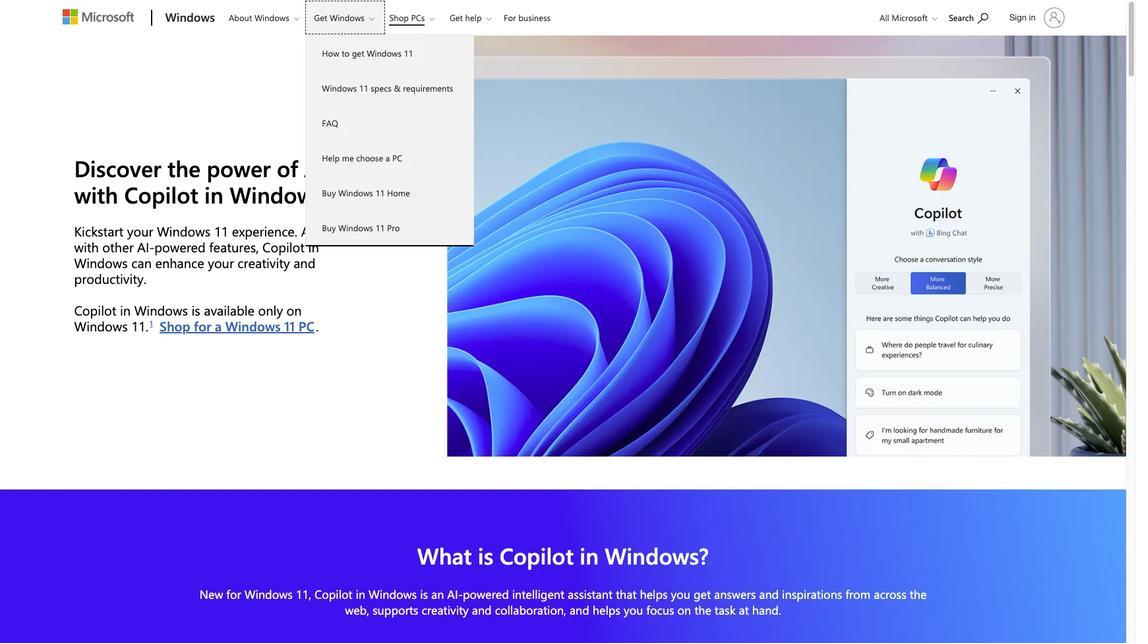 Task type: locate. For each thing, give the bounding box(es) containing it.
1 vertical spatial pc
[[299, 317, 314, 335]]

0 vertical spatial copilot
[[500, 541, 574, 571]]

1 vertical spatial is
[[420, 587, 428, 602]]

shop pcs button
[[381, 1, 445, 34]]

windows inside 'dropdown button'
[[254, 12, 289, 23]]

help me choose a pc link
[[306, 140, 474, 175]]

pc inside 'link'
[[299, 317, 314, 335]]

and right the at
[[759, 587, 779, 602]]

buy windows 11 home link
[[306, 175, 474, 210]]

0 horizontal spatial for
[[194, 317, 211, 335]]

0 horizontal spatial you
[[624, 602, 643, 618]]

you down windows?
[[671, 587, 690, 602]]

for inside new for windows 11, copilot in windows is an ai-powered intelligent assistant that helps you get answers and inspirations from across the web, supports creativity and collaboration, and helps you focus on the task at hand.
[[226, 587, 241, 602]]

1 horizontal spatial for
[[226, 587, 241, 602]]

the right across
[[910, 587, 927, 602]]

buy down help
[[322, 187, 336, 198]]

microsoft
[[892, 12, 928, 23]]

in right sign
[[1029, 13, 1036, 22]]

how to get windows 11
[[322, 47, 413, 59]]

buy
[[322, 187, 336, 198], [322, 222, 336, 233]]

and right intelligent
[[570, 602, 589, 618]]

get left help
[[450, 12, 463, 23]]

1 horizontal spatial in
[[580, 541, 599, 571]]

buy windows 11 home
[[322, 187, 410, 198]]

0 vertical spatial get
[[352, 47, 364, 59]]

is
[[478, 541, 493, 571], [420, 587, 428, 602]]

you left "focus"
[[624, 602, 643, 618]]

business
[[518, 12, 551, 23]]

you
[[671, 587, 690, 602], [624, 602, 643, 618]]

1 vertical spatial buy
[[322, 222, 336, 233]]

0 horizontal spatial pc
[[299, 317, 314, 335]]

search button
[[943, 2, 994, 32]]

in left the supports
[[356, 587, 365, 602]]

copilot up intelligent
[[500, 541, 574, 571]]

an
[[431, 587, 444, 602]]

for right new
[[226, 587, 241, 602]]

1 horizontal spatial helps
[[640, 587, 668, 602]]

get help
[[450, 12, 482, 23]]

faq link
[[306, 106, 474, 140]]

a inside help me choose a pc link
[[386, 152, 390, 164]]

shop inside dropdown button
[[389, 12, 409, 23]]

the right on
[[694, 602, 711, 618]]

1 horizontal spatial you
[[671, 587, 690, 602]]

requirements
[[403, 82, 453, 94]]

and
[[759, 587, 779, 602], [472, 602, 492, 618], [570, 602, 589, 618]]

1 horizontal spatial get
[[694, 587, 711, 602]]

1 vertical spatial copilot
[[315, 587, 353, 602]]

specs
[[371, 82, 392, 94]]

0 horizontal spatial is
[[420, 587, 428, 602]]

1 horizontal spatial pc
[[392, 152, 402, 164]]

1 vertical spatial for
[[226, 587, 241, 602]]

buy inside 'link'
[[322, 187, 336, 198]]

on
[[678, 602, 691, 618]]

0 horizontal spatial get
[[314, 12, 327, 23]]

about
[[229, 12, 252, 23]]

to
[[342, 47, 350, 59]]

web,
[[345, 602, 369, 618]]

0 horizontal spatial helps
[[593, 602, 620, 618]]

1 horizontal spatial get
[[450, 12, 463, 23]]

get inside dropdown button
[[314, 12, 327, 23]]

for
[[194, 317, 211, 335], [226, 587, 241, 602]]

get inside 'dropdown button'
[[450, 12, 463, 23]]

0 vertical spatial in
[[1029, 13, 1036, 22]]

1 get from the left
[[314, 12, 327, 23]]

shop
[[389, 12, 409, 23], [160, 317, 190, 335]]

get up the "how"
[[314, 12, 327, 23]]

get
[[314, 12, 327, 23], [450, 12, 463, 23]]

all
[[880, 12, 889, 23]]

get windows
[[314, 12, 365, 23]]

windows
[[165, 9, 215, 25], [254, 12, 289, 23], [330, 12, 365, 23], [367, 47, 402, 59], [322, 82, 357, 94], [338, 187, 373, 198], [338, 222, 373, 233], [225, 317, 281, 335], [369, 587, 417, 602]]

what
[[417, 541, 472, 571]]

0 vertical spatial buy
[[322, 187, 336, 198]]

0 vertical spatial for
[[194, 317, 211, 335]]

1 link
[[148, 317, 154, 330]]

is up the powered
[[478, 541, 493, 571]]

1 buy from the top
[[322, 187, 336, 198]]

helps
[[640, 587, 668, 602], [593, 602, 620, 618]]

a inside the shop for a windows 11 pc 'link'
[[215, 317, 222, 335]]

is inside new for windows 11, copilot in windows is an ai-powered intelligent assistant that helps you get answers and inspirations from across the web, supports creativity and collaboration, and helps you focus on the task at hand.
[[420, 587, 428, 602]]

2 buy from the top
[[322, 222, 336, 233]]

windows link
[[159, 1, 219, 36]]

0 horizontal spatial the
[[694, 602, 711, 618]]

shop right '1' link
[[160, 317, 190, 335]]

shop left pcs
[[389, 12, 409, 23]]

for
[[504, 12, 516, 23]]

for business
[[504, 12, 551, 23]]

2 horizontal spatial and
[[759, 587, 779, 602]]

2 vertical spatial in
[[356, 587, 365, 602]]

pro
[[387, 222, 400, 233]]

&
[[394, 82, 401, 94]]

in
[[1029, 13, 1036, 22], [580, 541, 599, 571], [356, 587, 365, 602]]

pc
[[392, 152, 402, 164], [299, 317, 314, 335]]

how
[[322, 47, 339, 59]]

ai-
[[447, 587, 463, 602]]

helps left "focus"
[[593, 602, 620, 618]]

1 horizontal spatial a
[[386, 152, 390, 164]]

a
[[386, 152, 390, 164], [215, 317, 222, 335]]

0 vertical spatial a
[[386, 152, 390, 164]]

for inside 'link'
[[194, 317, 211, 335]]

at
[[739, 602, 749, 618]]

2 get from the left
[[450, 12, 463, 23]]

get
[[352, 47, 364, 59], [694, 587, 711, 602]]

new
[[199, 587, 223, 602]]

1 vertical spatial in
[[580, 541, 599, 571]]

get for get help
[[450, 12, 463, 23]]

0 vertical spatial is
[[478, 541, 493, 571]]

powered
[[463, 587, 509, 602]]

windows 11,
[[244, 587, 311, 602]]

0 vertical spatial shop
[[389, 12, 409, 23]]

for right 1
[[194, 317, 211, 335]]

and right ai-
[[472, 602, 492, 618]]

get right on
[[694, 587, 711, 602]]

creativity
[[422, 602, 469, 618]]

copilot
[[500, 541, 574, 571], [315, 587, 353, 602]]

is left 'an'
[[420, 587, 428, 602]]

0 horizontal spatial get
[[352, 47, 364, 59]]

task
[[715, 602, 736, 618]]

pcs
[[411, 12, 425, 23]]

0 horizontal spatial a
[[215, 317, 222, 335]]

1 horizontal spatial the
[[910, 587, 927, 602]]

across
[[874, 587, 907, 602]]

buy down buy windows 11 home
[[322, 222, 336, 233]]

the
[[910, 587, 927, 602], [694, 602, 711, 618]]

inspirations
[[782, 587, 842, 602]]

1 vertical spatial get
[[694, 587, 711, 602]]

1 vertical spatial shop
[[160, 317, 190, 335]]

in up assistant
[[580, 541, 599, 571]]

0 horizontal spatial in
[[356, 587, 365, 602]]

get right to
[[352, 47, 364, 59]]

1 horizontal spatial shop
[[389, 12, 409, 23]]

focus
[[646, 602, 674, 618]]

shop inside 'link'
[[160, 317, 190, 335]]

windows inside new for windows 11, copilot in windows is an ai-powered intelligent assistant that helps you get answers and inspirations from across the web, supports creativity and collaboration, and helps you focus on the task at hand.
[[369, 587, 417, 602]]

me
[[342, 152, 354, 164]]

1 vertical spatial a
[[215, 317, 222, 335]]

copilot right windows 11, in the bottom of the page
[[315, 587, 353, 602]]

0 vertical spatial pc
[[392, 152, 402, 164]]

help
[[465, 12, 482, 23]]

0 horizontal spatial copilot
[[315, 587, 353, 602]]

0 horizontal spatial shop
[[160, 317, 190, 335]]

helps right that
[[640, 587, 668, 602]]

what is copilot in windows?
[[417, 541, 709, 571]]

11
[[404, 47, 413, 59], [359, 82, 368, 94], [375, 187, 385, 198], [375, 222, 385, 233], [284, 317, 295, 335]]



Task type: describe. For each thing, give the bounding box(es) containing it.
copilot inside new for windows 11, copilot in windows is an ai-powered intelligent assistant that helps you get answers and inspirations from across the web, supports creativity and collaboration, and helps you focus on the task at hand.
[[315, 587, 353, 602]]

sign in
[[1009, 13, 1036, 22]]

about windows button
[[220, 1, 310, 34]]

Search search field
[[942, 2, 1002, 32]]

shop for shop pcs
[[389, 12, 409, 23]]

shop for a windows 11 pc
[[160, 317, 314, 335]]

get inside new for windows 11, copilot in windows is an ai-powered intelligent assistant that helps you get answers and inspirations from across the web, supports creativity and collaboration, and helps you focus on the task at hand.
[[694, 587, 711, 602]]

shop for shop for a windows 11 pc
[[160, 317, 190, 335]]

buy for buy windows 11 pro
[[322, 222, 336, 233]]

all microsoft
[[880, 12, 928, 23]]

microsoft image
[[63, 9, 134, 24]]

intelligent
[[512, 587, 565, 602]]

windows 11 specs & requirements link
[[306, 71, 474, 106]]

get windows button
[[306, 1, 385, 34]]

windows inside dropdown button
[[330, 12, 365, 23]]

get for get windows
[[314, 12, 327, 23]]

help me choose a pc
[[322, 152, 402, 164]]

0 horizontal spatial and
[[472, 602, 492, 618]]

2 horizontal spatial in
[[1029, 13, 1036, 22]]

sign
[[1009, 13, 1027, 22]]

faq
[[322, 117, 338, 129]]

assistant
[[568, 587, 613, 602]]

sign in link
[[1002, 2, 1070, 34]]

help
[[322, 152, 340, 164]]

home
[[387, 187, 410, 198]]

how to get windows 11 link
[[306, 36, 474, 71]]

get help button
[[441, 1, 502, 34]]

from
[[846, 587, 871, 602]]

buy for buy windows 11 home
[[322, 187, 336, 198]]

1 horizontal spatial is
[[478, 541, 493, 571]]

windows?
[[605, 541, 709, 571]]

choose
[[356, 152, 383, 164]]

answers
[[714, 587, 756, 602]]

for for a
[[194, 317, 211, 335]]

buy windows 11 pro
[[322, 222, 400, 233]]

1
[[150, 319, 153, 329]]

shop for a windows 11 pc link
[[158, 316, 316, 337]]

1 horizontal spatial copilot
[[500, 541, 574, 571]]

search
[[949, 12, 974, 23]]

buy windows 11 pro link
[[306, 210, 474, 245]]

for for windows 11,
[[226, 587, 241, 602]]

supports
[[373, 602, 418, 618]]

hand.
[[752, 602, 781, 618]]

collaboration,
[[495, 602, 566, 618]]

windows 11 specs & requirements
[[322, 82, 453, 94]]

for business link
[[498, 1, 557, 32]]

shop pcs
[[389, 12, 425, 23]]

1 horizontal spatial and
[[570, 602, 589, 618]]

that
[[616, 587, 637, 602]]

in inside new for windows 11, copilot in windows is an ai-powered intelligent assistant that helps you get answers and inspirations from across the web, supports creativity and collaboration, and helps you focus on the task at hand.
[[356, 587, 365, 602]]

new for windows 11, copilot in windows is an ai-powered intelligent assistant that helps you get answers and inspirations from across the web, supports creativity and collaboration, and helps you focus on the task at hand.
[[199, 587, 927, 618]]

about windows
[[229, 12, 289, 23]]

all microsoft button
[[869, 1, 942, 34]]



Task type: vqa. For each thing, say whether or not it's contained in the screenshot.
"Join"
no



